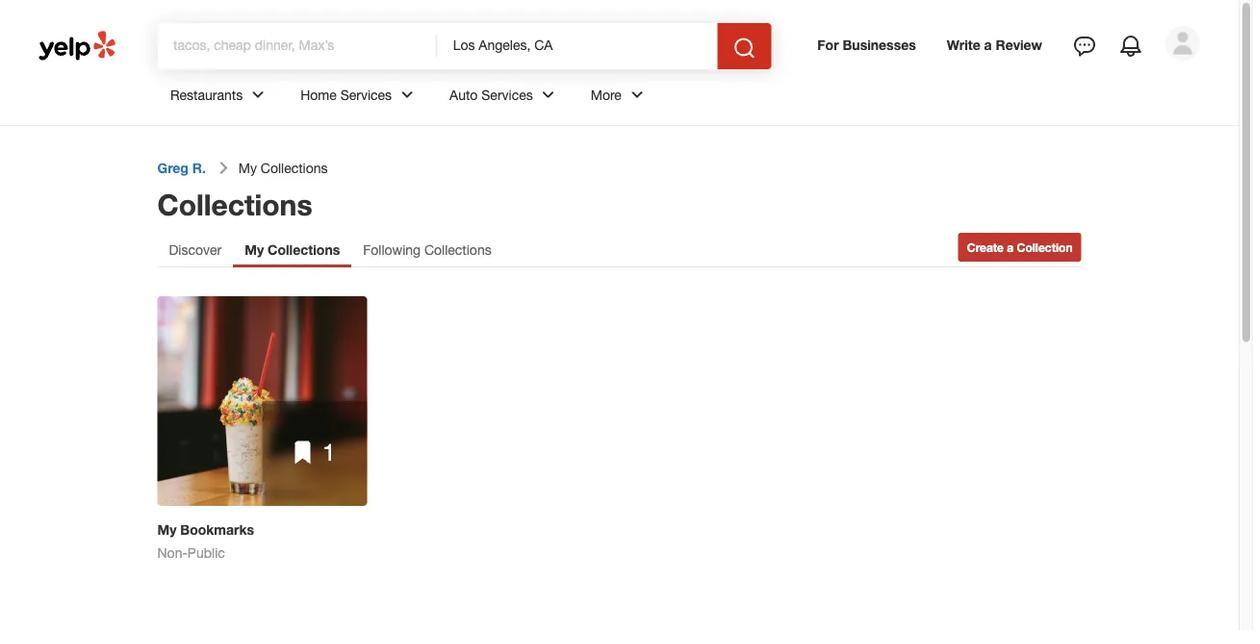 Task type: vqa. For each thing, say whether or not it's contained in the screenshot.
For
yes



Task type: describe. For each thing, give the bounding box(es) containing it.
greg r. link
[[157, 160, 206, 176]]

services for home services
[[341, 87, 392, 103]]

home services
[[301, 87, 392, 103]]

messages image
[[1074, 35, 1097, 58]]

following
[[363, 242, 421, 258]]

write a review link
[[939, 28, 1050, 62]]

my collections link
[[233, 233, 352, 268]]

24 chevron down v2 image for auto services
[[537, 83, 560, 106]]

my bookmarks link
[[157, 522, 366, 539]]

notifications image
[[1120, 35, 1143, 58]]

discover
[[169, 242, 222, 258]]

tab list containing discover
[[157, 233, 503, 268]]

1 link
[[157, 297, 367, 506]]

write
[[947, 37, 981, 53]]

  text field
[[453, 36, 702, 57]]

address, neighborhood, city, state or zip text field
[[453, 36, 702, 55]]

more link
[[575, 69, 664, 125]]

greg
[[157, 160, 189, 176]]

review
[[996, 37, 1043, 53]]

24 chevron down v2 image for home services
[[396, 83, 419, 106]]

discover link
[[157, 233, 233, 268]]

home services link
[[285, 69, 434, 125]]

services for auto services
[[482, 87, 533, 103]]

greg r. image
[[1166, 26, 1201, 61]]

more
[[591, 87, 622, 103]]

notifications image
[[1120, 35, 1143, 58]]

tacos, cheap dinner, Max's text field
[[173, 36, 422, 55]]

collections left following at the top of the page
[[268, 242, 340, 258]]

for
[[818, 37, 839, 53]]

a for create
[[1007, 241, 1014, 254]]

24 chevron down v2 image for restaurants
[[247, 83, 270, 106]]

collection
[[1017, 241, 1073, 254]]

restaurants
[[170, 87, 243, 103]]



Task type: locate. For each thing, give the bounding box(es) containing it.
1 horizontal spatial services
[[482, 87, 533, 103]]

greg r.
[[157, 160, 206, 176]]

1
[[323, 439, 336, 466]]

r.
[[192, 160, 206, 176]]

businesses
[[843, 37, 916, 53]]

24 chevron down v2 image inside home services link
[[396, 83, 419, 106]]

create a collection button
[[959, 233, 1082, 262]]

write a review
[[947, 37, 1043, 53]]

0 vertical spatial a
[[985, 37, 992, 53]]

services right auto
[[482, 87, 533, 103]]

24 chevron down v2 image
[[247, 83, 270, 106], [396, 83, 419, 106], [537, 83, 560, 106]]

1 horizontal spatial a
[[1007, 241, 1014, 254]]

restaurants link
[[155, 69, 285, 125]]

public
[[188, 545, 225, 561]]

a right write
[[985, 37, 992, 53]]

24 chevron down v2 image right restaurants
[[247, 83, 270, 106]]

non-
[[157, 545, 188, 561]]

bookmarks
[[180, 522, 254, 538]]

3 24 chevron down v2 image from the left
[[537, 83, 560, 106]]

my up non-
[[157, 522, 177, 538]]

2 services from the left
[[482, 87, 533, 103]]

services right home
[[341, 87, 392, 103]]

0 horizontal spatial a
[[985, 37, 992, 53]]

a for write
[[985, 37, 992, 53]]

following collections link
[[352, 233, 503, 268]]

collections
[[261, 160, 328, 176], [157, 187, 312, 221], [268, 242, 340, 258], [425, 242, 492, 258]]

my inside my bookmarks non-public
[[157, 522, 177, 538]]

home
[[301, 87, 337, 103]]

create a collection
[[967, 241, 1073, 254]]

a
[[985, 37, 992, 53], [1007, 241, 1014, 254]]

create
[[967, 241, 1004, 254]]

my
[[238, 160, 257, 176], [245, 242, 264, 258], [157, 522, 177, 538]]

collections right following at the top of the page
[[425, 242, 492, 258]]

2 horizontal spatial 24 chevron down v2 image
[[537, 83, 560, 106]]

0 vertical spatial my
[[238, 160, 257, 176]]

  text field
[[173, 36, 422, 57]]

24 chevron down v2 image down   text box
[[537, 83, 560, 106]]

tab list
[[157, 233, 503, 268]]

my right r.
[[238, 160, 257, 176]]

0 vertical spatial my collections
[[238, 160, 328, 176]]

1 services from the left
[[341, 87, 392, 103]]

auto services
[[450, 87, 533, 103]]

24 chevron down v2 image inside auto services link
[[537, 83, 560, 106]]

24 chevron down v2 image left auto
[[396, 83, 419, 106]]

2 24 chevron down v2 image from the left
[[396, 83, 419, 106]]

1 vertical spatial a
[[1007, 241, 1014, 254]]

1 horizontal spatial 24 chevron down v2 image
[[396, 83, 419, 106]]

2 vertical spatial my
[[157, 522, 177, 538]]

auto services link
[[434, 69, 575, 125]]

for businesses link
[[810, 28, 924, 62]]

1 24 chevron down v2 image from the left
[[247, 83, 270, 106]]

1 vertical spatial my collections
[[245, 242, 340, 258]]

services
[[341, 87, 392, 103], [482, 87, 533, 103]]

my bookmarks non-public
[[157, 522, 254, 561]]

following collections
[[363, 242, 492, 258]]

0 horizontal spatial services
[[341, 87, 392, 103]]

collections down r.
[[157, 187, 312, 221]]

1 vertical spatial my
[[245, 242, 264, 258]]

auto
[[450, 87, 478, 103]]

my right discover
[[245, 242, 264, 258]]

messages image
[[1074, 35, 1097, 58]]

24 chevron down v2 image
[[626, 83, 649, 106]]

None search field
[[158, 23, 795, 69]]

for businesses
[[818, 37, 916, 53]]

24 chevron down v2 image inside restaurants link
[[247, 83, 270, 106]]

0 horizontal spatial 24 chevron down v2 image
[[247, 83, 270, 106]]

collections down home
[[261, 160, 328, 176]]

my collections
[[238, 160, 328, 176], [245, 242, 340, 258]]

a right create
[[1007, 241, 1014, 254]]

a inside button
[[1007, 241, 1014, 254]]

search image
[[733, 36, 756, 60], [733, 36, 756, 60]]



